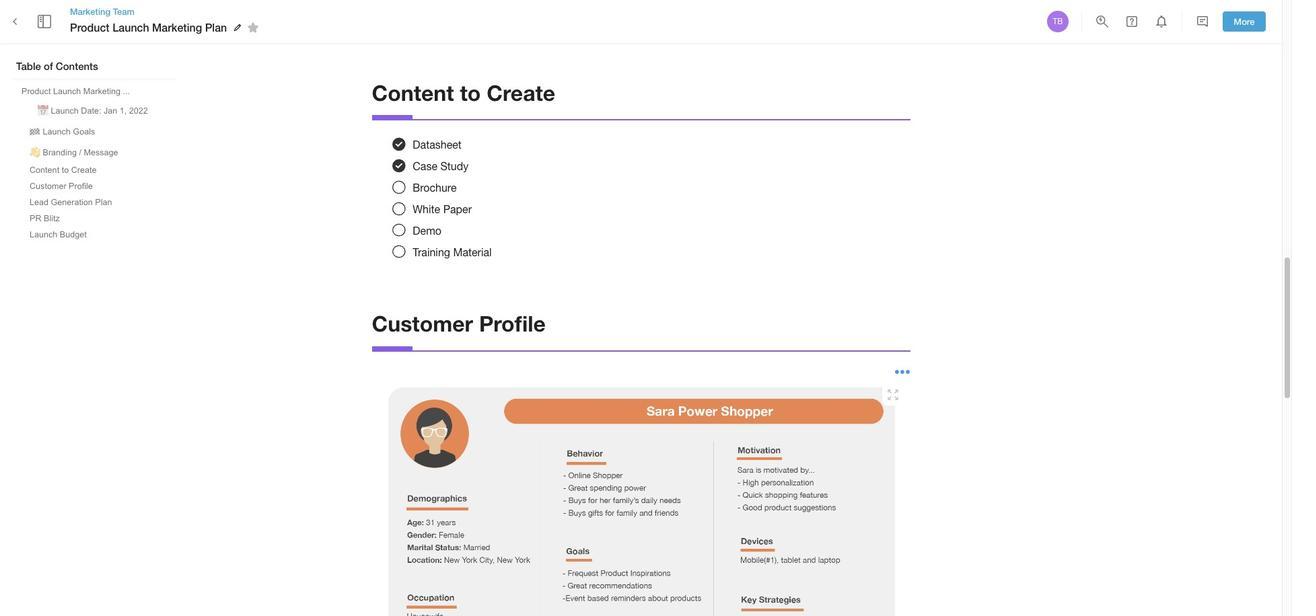 Task type: vqa. For each thing, say whether or not it's contained in the screenshot.
'TAB LIST'
no



Task type: locate. For each thing, give the bounding box(es) containing it.
2 vertical spatial marketing
[[83, 87, 121, 96]]

1 vertical spatial content
[[30, 166, 59, 175]]

profile
[[69, 182, 93, 191], [479, 311, 546, 337]]

1 vertical spatial product
[[22, 87, 51, 96]]

product up "📅"
[[22, 87, 51, 96]]

1 vertical spatial plan
[[95, 198, 112, 207]]

1 vertical spatial profile
[[479, 311, 546, 337]]

create
[[487, 80, 556, 105], [71, 166, 97, 175]]

more button
[[1223, 11, 1266, 32]]

case
[[413, 160, 438, 172]]

product launch marketing ...
[[22, 87, 130, 96]]

pr blitz button
[[24, 211, 65, 226]]

to for content to create customer profile lead generation plan pr blitz launch budget
[[62, 166, 69, 175]]

product inside button
[[22, 87, 51, 96]]

blitz
[[44, 214, 60, 224]]

1 horizontal spatial product
[[70, 21, 110, 34]]

content down 👋 on the top left of page
[[30, 166, 59, 175]]

0 horizontal spatial content
[[30, 166, 59, 175]]

launch for product launch marketing plan
[[113, 21, 149, 34]]

product for product launch marketing ...
[[22, 87, 51, 96]]

brochure
[[413, 182, 457, 194]]

to
[[460, 80, 481, 105], [62, 166, 69, 175]]

to inside content to create customer profile lead generation plan pr blitz launch budget
[[62, 166, 69, 175]]

to up datasheet
[[460, 80, 481, 105]]

0 vertical spatial marketing
[[70, 6, 111, 17]]

0 vertical spatial content
[[372, 80, 454, 105]]

datasheet
[[413, 139, 462, 151]]

marketing team
[[70, 6, 135, 17]]

plan
[[205, 21, 227, 34], [95, 198, 112, 207]]

0 vertical spatial to
[[460, 80, 481, 105]]

more
[[1235, 16, 1255, 27]]

0 horizontal spatial customer
[[30, 182, 66, 191]]

marketing inside button
[[83, 87, 121, 96]]

content inside content to create customer profile lead generation plan pr blitz launch budget
[[30, 166, 59, 175]]

plan right generation
[[95, 198, 112, 207]]

📅 launch date: jan 1, 2022
[[38, 106, 148, 116]]

1 horizontal spatial customer
[[372, 311, 473, 337]]

0 vertical spatial product
[[70, 21, 110, 34]]

...
[[123, 87, 130, 96]]

0 vertical spatial profile
[[69, 182, 93, 191]]

to for content to create
[[460, 80, 481, 105]]

create inside content to create customer profile lead generation plan pr blitz launch budget
[[71, 166, 97, 175]]

🏁
[[30, 127, 40, 137]]

launch up branding
[[43, 127, 71, 137]]

/
[[79, 148, 81, 158]]

lead
[[30, 198, 48, 207]]

product
[[70, 21, 110, 34], [22, 87, 51, 96]]

0 horizontal spatial to
[[62, 166, 69, 175]]

tb
[[1053, 17, 1064, 26]]

launch down "table of contents"
[[53, 87, 81, 96]]

create for content to create customer profile lead generation plan pr blitz launch budget
[[71, 166, 97, 175]]

customer profile button
[[24, 179, 98, 194]]

1 horizontal spatial create
[[487, 80, 556, 105]]

of
[[44, 60, 53, 72]]

1 vertical spatial customer
[[372, 311, 473, 337]]

1 vertical spatial create
[[71, 166, 97, 175]]

branding
[[43, 148, 77, 158]]

marketing left "team"
[[70, 6, 111, 17]]

product launch marketing ... button
[[16, 84, 135, 99]]

1 horizontal spatial content
[[372, 80, 454, 105]]

marketing
[[70, 6, 111, 17], [152, 21, 202, 34], [83, 87, 121, 96]]

1 horizontal spatial plan
[[205, 21, 227, 34]]

🏁 launch goals
[[30, 127, 95, 137]]

launch down pr blitz button
[[30, 230, 57, 240]]

product launch marketing plan
[[70, 21, 227, 34]]

0 horizontal spatial create
[[71, 166, 97, 175]]

0 horizontal spatial plan
[[95, 198, 112, 207]]

demo
[[413, 225, 442, 237]]

content
[[372, 80, 454, 105], [30, 166, 59, 175]]

generation
[[51, 198, 93, 207]]

0 vertical spatial customer
[[30, 182, 66, 191]]

launch for 📅 launch date: jan 1, 2022
[[51, 106, 79, 116]]

plan inside content to create customer profile lead generation plan pr blitz launch budget
[[95, 198, 112, 207]]

content up datasheet
[[372, 80, 454, 105]]

0 horizontal spatial product
[[22, 87, 51, 96]]

0 horizontal spatial profile
[[69, 182, 93, 191]]

launch up 🏁 launch goals button in the top of the page
[[51, 106, 79, 116]]

1 horizontal spatial to
[[460, 80, 481, 105]]

case study
[[413, 160, 469, 172]]

1 vertical spatial marketing
[[152, 21, 202, 34]]

1 vertical spatial to
[[62, 166, 69, 175]]

launch inside button
[[51, 106, 79, 116]]

launch down "team"
[[113, 21, 149, 34]]

product for product launch marketing plan
[[70, 21, 110, 34]]

product down marketing team
[[70, 21, 110, 34]]

marketing down the marketing team link
[[152, 21, 202, 34]]

0 vertical spatial create
[[487, 80, 556, 105]]

customer
[[30, 182, 66, 191], [372, 311, 473, 337]]

jan
[[104, 106, 117, 116]]

plan down the marketing team link
[[205, 21, 227, 34]]

marketing up 📅 launch date: jan 1, 2022 button
[[83, 87, 121, 96]]

to up customer profile button
[[62, 166, 69, 175]]

launch
[[113, 21, 149, 34], [53, 87, 81, 96], [51, 106, 79, 116], [43, 127, 71, 137], [30, 230, 57, 240]]



Task type: describe. For each thing, give the bounding box(es) containing it.
table
[[16, 60, 41, 72]]

budget
[[60, 230, 87, 240]]

goals
[[73, 127, 95, 137]]

white paper
[[413, 203, 472, 215]]

🏁 launch goals button
[[24, 121, 101, 141]]

study
[[441, 160, 469, 172]]

1,
[[120, 106, 127, 116]]

customer profile
[[372, 311, 546, 337]]

content to create button
[[24, 163, 102, 178]]

create for content to create
[[487, 80, 556, 105]]

marketing for product launch marketing ...
[[83, 87, 121, 96]]

lead generation plan button
[[24, 195, 118, 210]]

content for content to create
[[372, 80, 454, 105]]

material
[[453, 246, 492, 258]]

marketing for product launch marketing plan
[[152, 21, 202, 34]]

📅 launch date: jan 1, 2022 button
[[32, 100, 153, 120]]

👋 branding / message
[[30, 148, 118, 158]]

message
[[84, 148, 118, 158]]

👋 branding / message button
[[24, 142, 124, 162]]

1 horizontal spatial profile
[[479, 311, 546, 337]]

content to create customer profile lead generation plan pr blitz launch budget
[[30, 166, 112, 240]]

launch inside content to create customer profile lead generation plan pr blitz launch budget
[[30, 230, 57, 240]]

2022
[[129, 106, 148, 116]]

0 vertical spatial plan
[[205, 21, 227, 34]]

training
[[413, 246, 450, 258]]

marketing team link
[[70, 5, 263, 18]]

launch for product launch marketing ...
[[53, 87, 81, 96]]

tb button
[[1046, 9, 1071, 34]]

paper
[[443, 203, 472, 215]]

👋
[[30, 148, 40, 158]]

customer inside content to create customer profile lead generation plan pr blitz launch budget
[[30, 182, 66, 191]]

contents
[[56, 60, 98, 72]]

white
[[413, 203, 440, 215]]

content for content to create customer profile lead generation plan pr blitz launch budget
[[30, 166, 59, 175]]

content to create
[[372, 80, 556, 105]]

training material
[[413, 246, 492, 258]]

📅
[[38, 106, 48, 116]]

profile inside content to create customer profile lead generation plan pr blitz launch budget
[[69, 182, 93, 191]]

team
[[113, 6, 135, 17]]

launch for 🏁 launch goals
[[43, 127, 71, 137]]

table of contents
[[16, 60, 98, 72]]

date:
[[81, 106, 101, 116]]

launch budget button
[[24, 228, 92, 242]]

pr
[[30, 214, 41, 224]]



